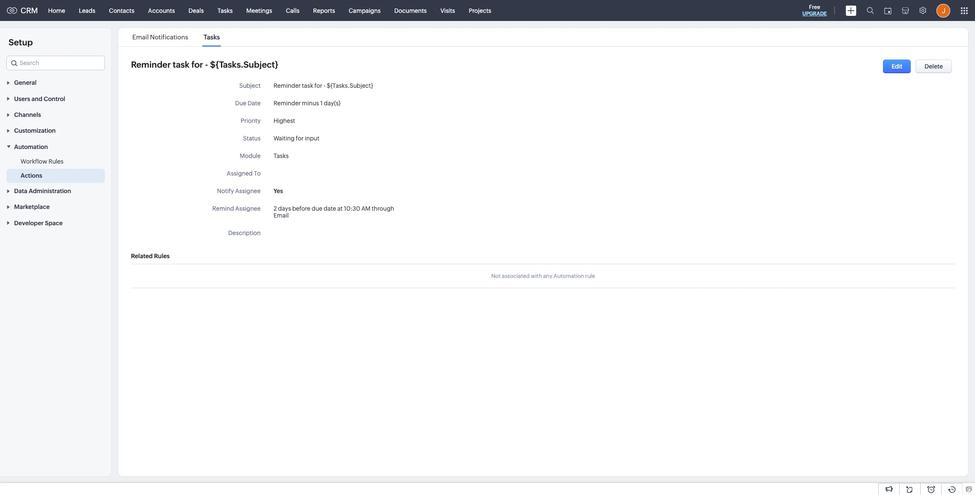 Task type: locate. For each thing, give the bounding box(es) containing it.
2 assignee from the top
[[235, 205, 261, 212]]

0 vertical spatial tasks link
[[211, 0, 240, 21]]

home
[[48, 7, 65, 14]]

campaigns link
[[342, 0, 388, 21]]

notify
[[217, 188, 234, 194]]

tasks
[[218, 7, 233, 14], [204, 33, 220, 41], [274, 153, 289, 159]]

0 horizontal spatial email
[[132, 33, 149, 41]]

create menu image
[[846, 5, 857, 16]]

rules down automation dropdown button
[[48, 158, 63, 165]]

priority
[[241, 117, 261, 124]]

0 horizontal spatial automation
[[14, 143, 48, 150]]

email left notifications
[[132, 33, 149, 41]]

waiting
[[274, 135, 295, 142]]

with
[[531, 273, 542, 279]]

tasks down waiting
[[274, 153, 289, 159]]

reminder task for - ${tasks.subject}
[[131, 60, 279, 69], [274, 82, 373, 89]]

0 horizontal spatial for
[[191, 60, 203, 69]]

list
[[125, 28, 228, 46]]

channels button
[[0, 107, 111, 123]]

list containing email notifications
[[125, 28, 228, 46]]

reminder up "highest"
[[274, 100, 301, 107]]

deals link
[[182, 0, 211, 21]]

0 vertical spatial ${tasks.subject}
[[210, 60, 279, 69]]

1 horizontal spatial rules
[[154, 253, 170, 260]]

1
[[320, 100, 323, 107]]

2 horizontal spatial for
[[315, 82, 322, 89]]

subject
[[239, 82, 261, 89]]

Search text field
[[7, 56, 105, 70]]

10:30
[[344, 205, 360, 212]]

reminder up reminder minus 1 day(s)
[[274, 82, 301, 89]]

notify assignee
[[217, 188, 261, 194]]

None button
[[883, 60, 911, 73], [916, 60, 952, 73], [883, 60, 911, 73], [916, 60, 952, 73]]

0 vertical spatial rules
[[48, 158, 63, 165]]

accounts link
[[141, 0, 182, 21]]

day(s)
[[324, 100, 341, 107]]

1 vertical spatial tasks
[[204, 33, 220, 41]]

1 vertical spatial reminder
[[274, 82, 301, 89]]

users and control button
[[0, 91, 111, 107]]

task up reminder minus 1 day(s)
[[302, 82, 313, 89]]

associated
[[502, 273, 530, 279]]

assignee down assigned to
[[235, 188, 261, 194]]

automation up workflow
[[14, 143, 48, 150]]

date
[[248, 100, 261, 107]]

tasks link down the deals
[[202, 33, 221, 41]]

1 vertical spatial assignee
[[235, 205, 261, 212]]

${tasks.subject}
[[210, 60, 279, 69], [327, 82, 373, 89]]

task down notifications
[[173, 60, 190, 69]]

0 vertical spatial task
[[173, 60, 190, 69]]

workflow
[[21, 158, 47, 165]]

tasks link
[[211, 0, 240, 21], [202, 33, 221, 41]]

for
[[191, 60, 203, 69], [315, 82, 322, 89], [296, 135, 304, 142]]

1 horizontal spatial ${tasks.subject}
[[327, 82, 373, 89]]

reminder for due date
[[274, 100, 301, 107]]

not
[[492, 273, 501, 279]]

1 vertical spatial email
[[274, 212, 289, 219]]

1 vertical spatial for
[[315, 82, 322, 89]]

date
[[324, 205, 336, 212]]

tasks link inside list
[[202, 33, 221, 41]]

workflow rules link
[[21, 157, 63, 166]]

tasks down the deals
[[204, 33, 220, 41]]

0 horizontal spatial -
[[205, 60, 208, 69]]

description
[[228, 230, 261, 236]]

status
[[243, 135, 261, 142]]

marketplace
[[14, 204, 50, 211]]

1 vertical spatial task
[[302, 82, 313, 89]]

0 vertical spatial email
[[132, 33, 149, 41]]

general
[[14, 79, 37, 86]]

1 vertical spatial rules
[[154, 253, 170, 260]]

0 vertical spatial reminder
[[131, 60, 171, 69]]

1 horizontal spatial for
[[296, 135, 304, 142]]

control
[[44, 95, 65, 102]]

0 horizontal spatial rules
[[48, 158, 63, 165]]

free upgrade
[[803, 4, 827, 17]]

users and control
[[14, 95, 65, 102]]

deals
[[189, 7, 204, 14]]

tasks link right the deals
[[211, 0, 240, 21]]

tasks right deals link
[[218, 7, 233, 14]]

space
[[45, 220, 63, 227]]

module
[[240, 153, 261, 159]]

1 vertical spatial tasks link
[[202, 33, 221, 41]]

channels
[[14, 111, 41, 118]]

users
[[14, 95, 30, 102]]

0 horizontal spatial ${tasks.subject}
[[210, 60, 279, 69]]

calls
[[286, 7, 300, 14]]

reminder
[[131, 60, 171, 69], [274, 82, 301, 89], [274, 100, 301, 107]]

automation right the any
[[554, 273, 584, 279]]

0 vertical spatial tasks
[[218, 7, 233, 14]]

1 vertical spatial automation
[[554, 273, 584, 279]]

documents
[[394, 7, 427, 14]]

email left before
[[274, 212, 289, 219]]

assignee down notify assignee
[[235, 205, 261, 212]]

remind
[[212, 205, 234, 212]]

None field
[[6, 56, 105, 70]]

0 vertical spatial automation
[[14, 143, 48, 150]]

automation inside dropdown button
[[14, 143, 48, 150]]

0 vertical spatial reminder task for - ${tasks.subject}
[[131, 60, 279, 69]]

at
[[337, 205, 343, 212]]

documents link
[[388, 0, 434, 21]]

1 horizontal spatial email
[[274, 212, 289, 219]]

minus
[[302, 100, 319, 107]]

workflow rules
[[21, 158, 63, 165]]

rules right related
[[154, 253, 170, 260]]

assignee for notify assignee
[[235, 188, 261, 194]]

1 horizontal spatial -
[[324, 82, 326, 89]]

reminder minus 1 day(s)
[[274, 100, 341, 107]]

0 vertical spatial -
[[205, 60, 208, 69]]

${tasks.subject} up day(s)
[[327, 82, 373, 89]]

1 horizontal spatial automation
[[554, 273, 584, 279]]

2
[[274, 205, 277, 212]]

2 days before due date at 10:30 am through email
[[274, 205, 394, 219]]

1 assignee from the top
[[235, 188, 261, 194]]

2 vertical spatial reminder
[[274, 100, 301, 107]]

rules inside automation region
[[48, 158, 63, 165]]

-
[[205, 60, 208, 69], [324, 82, 326, 89]]

task
[[173, 60, 190, 69], [302, 82, 313, 89]]

${tasks.subject} up subject
[[210, 60, 279, 69]]

automation
[[14, 143, 48, 150], [554, 273, 584, 279]]

assignee
[[235, 188, 261, 194], [235, 205, 261, 212]]

0 vertical spatial for
[[191, 60, 203, 69]]

upgrade
[[803, 11, 827, 17]]

0 vertical spatial assignee
[[235, 188, 261, 194]]

reminder down email notifications
[[131, 60, 171, 69]]

2 vertical spatial for
[[296, 135, 304, 142]]

rules
[[48, 158, 63, 165], [154, 253, 170, 260]]



Task type: vqa. For each thing, say whether or not it's contained in the screenshot.


Task type: describe. For each thing, give the bounding box(es) containing it.
yes
[[274, 188, 283, 194]]

through
[[372, 205, 394, 212]]

rules for workflow rules
[[48, 158, 63, 165]]

meetings link
[[240, 0, 279, 21]]

free
[[809, 4, 821, 10]]

remind assignee
[[212, 205, 261, 212]]

1 vertical spatial -
[[324, 82, 326, 89]]

days
[[278, 205, 291, 212]]

notifications
[[150, 33, 188, 41]]

assigned to
[[227, 170, 261, 177]]

actions
[[21, 172, 42, 179]]

any
[[543, 273, 553, 279]]

0 horizontal spatial task
[[173, 60, 190, 69]]

data administration
[[14, 188, 71, 195]]

to
[[254, 170, 261, 177]]

input
[[305, 135, 320, 142]]

home link
[[41, 0, 72, 21]]

contacts
[[109, 7, 134, 14]]

related
[[131, 253, 153, 260]]

assigned
[[227, 170, 253, 177]]

automation button
[[0, 139, 111, 155]]

developer space
[[14, 220, 63, 227]]

search element
[[862, 0, 880, 21]]

highest
[[274, 117, 295, 124]]

projects
[[469, 7, 491, 14]]

accounts
[[148, 7, 175, 14]]

related rules
[[131, 253, 170, 260]]

reminder for subject
[[274, 82, 301, 89]]

email notifications
[[132, 33, 188, 41]]

profile element
[[932, 0, 956, 21]]

crm link
[[7, 6, 38, 15]]

visits
[[441, 7, 455, 14]]

due
[[312, 205, 323, 212]]

crm
[[21, 6, 38, 15]]

rule
[[586, 273, 595, 279]]

email inside list
[[132, 33, 149, 41]]

not associated with any automation rule
[[492, 273, 595, 279]]

general button
[[0, 75, 111, 91]]

email notifications link
[[131, 33, 190, 41]]

setup
[[9, 37, 33, 47]]

projects link
[[462, 0, 498, 21]]

search image
[[867, 7, 874, 14]]

2 vertical spatial tasks
[[274, 153, 289, 159]]

customization
[[14, 127, 56, 134]]

visits link
[[434, 0, 462, 21]]

1 vertical spatial ${tasks.subject}
[[327, 82, 373, 89]]

rules for related rules
[[154, 253, 170, 260]]

automation region
[[0, 155, 111, 183]]

leads link
[[72, 0, 102, 21]]

and
[[32, 95, 42, 102]]

developer space button
[[0, 215, 111, 231]]

email inside 2 days before due date at 10:30 am through email
[[274, 212, 289, 219]]

leads
[[79, 7, 95, 14]]

create menu element
[[841, 0, 862, 21]]

calendar image
[[885, 7, 892, 14]]

1 vertical spatial reminder task for - ${tasks.subject}
[[274, 82, 373, 89]]

data
[[14, 188, 27, 195]]

reports link
[[306, 0, 342, 21]]

contacts link
[[102, 0, 141, 21]]

data administration button
[[0, 183, 111, 199]]

marketplace button
[[0, 199, 111, 215]]

1 horizontal spatial task
[[302, 82, 313, 89]]

assignee for remind assignee
[[235, 205, 261, 212]]

waiting for input
[[274, 135, 320, 142]]

calls link
[[279, 0, 306, 21]]

developer
[[14, 220, 44, 227]]

before
[[292, 205, 311, 212]]

customization button
[[0, 123, 111, 139]]

profile image
[[937, 4, 951, 17]]

am
[[362, 205, 371, 212]]

meetings
[[246, 7, 272, 14]]

due
[[235, 100, 247, 107]]

campaigns
[[349, 7, 381, 14]]

reports
[[313, 7, 335, 14]]

due date
[[235, 100, 261, 107]]

actions link
[[21, 171, 42, 180]]

administration
[[29, 188, 71, 195]]



